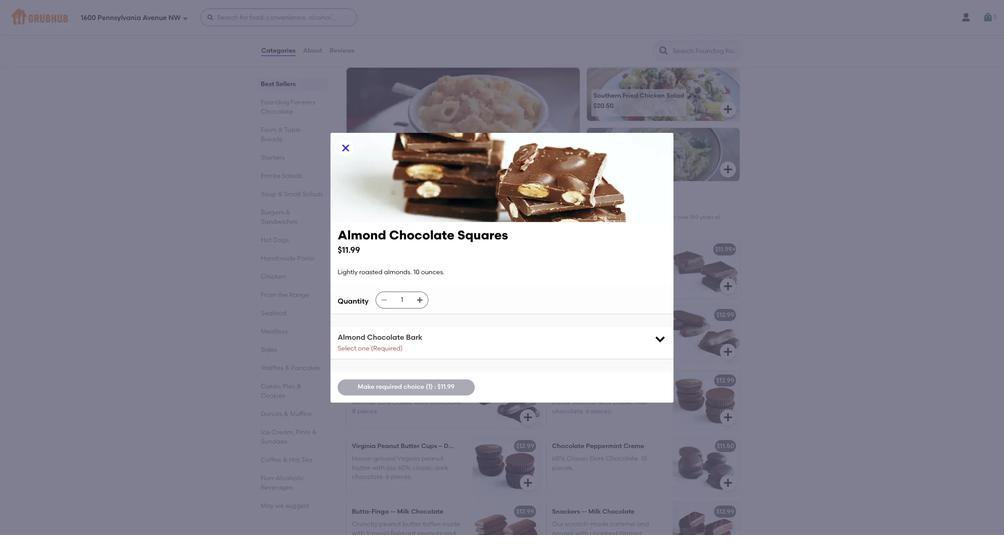 Task type: vqa. For each thing, say whether or not it's contained in the screenshot.
Blend
no



Task type: locate. For each thing, give the bounding box(es) containing it.
snackers
[[552, 509, 580, 516]]

with inside decadent shortbread & caramel with our 60% classic dark chocolate. 8 pieces.
[[352, 399, 365, 407]]

chicken up from
[[261, 273, 286, 281]]

squares down american
[[457, 228, 508, 243]]

1 vertical spatial salad
[[617, 152, 635, 160]]

chocolate inside almond chocolate squares $11.99
[[389, 228, 454, 243]]

60% inside '60% classic dark chocolate. 10 pieces.'
[[552, 456, 565, 463]]

best inside tab
[[261, 80, 274, 88]]

owned
[[609, 215, 627, 221]]

caramel for dark
[[425, 390, 451, 398]]

virginia peanut butter cups – dark chocolate
[[352, 443, 492, 451]]

classic down virginia peanut butter cups – milk chocolate
[[613, 399, 633, 407]]

almond up select
[[338, 334, 365, 342]]

:
[[434, 384, 436, 391]]

10 up bark at the left
[[413, 324, 419, 332]]

cups up the house-ground virginia peanut butter with our 40% classic milk chocolate. 6 pieces.
[[621, 377, 637, 385]]

1 vertical spatial hot
[[289, 457, 300, 465]]

hot left dogs
[[261, 237, 272, 244]]

operated
[[640, 215, 664, 221]]

1 vertical spatial bar
[[404, 377, 414, 385]]

60% down required
[[378, 399, 391, 407]]

sandwiches
[[261, 218, 297, 226]]

cookie left choice
[[380, 377, 402, 385]]

1 vertical spatial ground
[[374, 456, 396, 463]]

0 vertical spatial peanut
[[577, 377, 599, 385]]

40% down virginia peanut butter cups – milk chocolate
[[598, 399, 611, 407]]

1 horizontal spatial peanut
[[422, 456, 444, 463]]

0 vertical spatial $11.99 +
[[715, 246, 736, 254]]

+ for french crunch chocolate squares image
[[732, 246, 736, 254]]

dark
[[414, 399, 428, 407], [435, 465, 448, 472]]

0 vertical spatial 10
[[413, 269, 420, 277]]

1 vertical spatial founding
[[345, 202, 389, 213]]

1 horizontal spatial dark
[[444, 443, 459, 451]]

1 horizontal spatial +
[[732, 246, 736, 254]]

peanut for milk
[[622, 390, 644, 398]]

the up melt,
[[461, 215, 469, 221]]

+ for nothing but chocolate squares "image"
[[532, 312, 536, 319]]

virginia down virginia peanut butter cups – milk chocolate
[[597, 390, 620, 398]]

& up sandwiches
[[285, 209, 290, 217]]

pieces. inside '60% classic dark chocolate. 10 pieces.'
[[552, 465, 573, 472]]

6 up the 'chocolate peppermint creme'
[[586, 408, 590, 416]]

0 horizontal spatial hot
[[261, 237, 272, 244]]

1 vertical spatial dark
[[444, 443, 459, 451]]

0 vertical spatial almond
[[338, 228, 386, 243]]

1 horizontal spatial best
[[345, 40, 365, 51]]

quantity
[[338, 298, 369, 306]]

60% down virginia peanut butter cups – dark chocolate
[[398, 465, 411, 472]]

6 inside the house-ground virginia peanut butter with our 40% classic milk chocolate. 6 pieces.
[[586, 408, 590, 416]]

1 vertical spatial best
[[261, 80, 274, 88]]

virginia down crunchy
[[366, 531, 389, 536]]

0 vertical spatial bar
[[604, 312, 615, 319]]

butter for house-ground virginia peanut butter with our 60% classic dark chocolate. 6 pieces.
[[352, 465, 371, 472]]

milk inside the decadent shortbread & caramel with our 40% classic milk chocolate. 8 pieces.
[[614, 334, 627, 341]]

farmers down best sellers tab on the left top
[[291, 99, 316, 106]]

caramel cookie bar -- dark chocolate image
[[473, 372, 540, 430]]

& right the pies
[[297, 383, 301, 391]]

1 horizontal spatial 60%
[[398, 465, 411, 472]]

40% inside the decadent shortbread & caramel with our 40% classic milk chocolate. 8 pieces.
[[578, 334, 591, 341]]

made inside founding farmers chocolate artisan, house-crafted chocolate made with the american chocolatier legend - guittard (tm) - family-owned and operated with over 150 years of expertise and honorable sourcing. perfect melt, smooth & luscious, never waxy, no fillers, no artificial ingredients.
[[432, 215, 447, 221]]

&
[[278, 126, 283, 134], [278, 191, 283, 198], [285, 209, 290, 217], [490, 222, 494, 229], [374, 324, 379, 332], [619, 324, 624, 332], [285, 365, 290, 373], [297, 383, 301, 391], [419, 390, 424, 398], [284, 411, 288, 419], [312, 429, 317, 437], [283, 457, 288, 465]]

1 horizontal spatial bar
[[604, 312, 615, 319]]

1 vertical spatial 6
[[386, 474, 389, 482]]

1 vertical spatial 8
[[352, 408, 356, 416]]

made right the toffee
[[442, 521, 460, 529]]

non-
[[261, 475, 276, 483]]

& right pints
[[312, 429, 317, 437]]

peanut up "house-ground virginia peanut butter with our 60% classic dark chocolate. 6 pieces."
[[377, 443, 399, 451]]

almond inside almond chocolate squares $11.99
[[338, 228, 386, 243]]

make required choice (1) : $11.99
[[358, 384, 455, 391]]

soup & small salads
[[261, 191, 323, 198]]

0 horizontal spatial dark
[[414, 399, 428, 407]]

peanut down virginia peanut butter cups – milk chocolate
[[622, 390, 644, 398]]

1 horizontal spatial chicken
[[640, 92, 665, 99]]

farmers inside founding farmers chocolate
[[291, 99, 316, 106]]

hot left tea
[[289, 457, 300, 465]]

1 vertical spatial butter
[[352, 465, 371, 472]]

dark for –
[[444, 443, 459, 451]]

ordered
[[361, 52, 385, 60]]

reviews
[[330, 47, 355, 54]]

10 right the almonds.
[[413, 269, 420, 277]]

0 vertical spatial the
[[461, 215, 469, 221]]

1 horizontal spatial $11.99 +
[[715, 246, 736, 254]]

hot dogs tab
[[261, 236, 323, 245]]

about button
[[303, 35, 323, 67]]

1 horizontal spatial butter
[[601, 377, 620, 385]]

sundaes
[[261, 439, 287, 446]]

0 horizontal spatial butter
[[401, 443, 420, 451]]

0 vertical spatial butter
[[552, 399, 571, 407]]

ice cream, pints & sundaes
[[261, 429, 317, 446]]

1 vertical spatial milk
[[635, 399, 647, 407]]

0 vertical spatial farmers
[[291, 99, 316, 106]]

0 horizontal spatial 60%
[[378, 399, 391, 407]]

ground down virginia peanut butter cups – dark chocolate
[[374, 456, 396, 463]]

cups
[[621, 377, 637, 385], [421, 443, 437, 451]]

decadent inside the decadent shortbread & caramel with our 40% classic milk chocolate. 8 pieces.
[[552, 324, 582, 332]]

0 horizontal spatial peanut
[[377, 443, 399, 451]]

peanut inside "house-ground virginia peanut butter with our 60% classic dark chocolate. 6 pieces."
[[422, 456, 444, 463]]

40% down caramel cookie bar -- milk chocolate
[[578, 334, 591, 341]]

burgers
[[261, 209, 284, 217]]

salad
[[666, 92, 684, 99], [617, 152, 635, 160]]

6 inside "house-ground virginia peanut butter with our 60% classic dark chocolate. 6 pieces."
[[386, 474, 389, 482]]

founding up house-
[[345, 202, 389, 213]]

0 horizontal spatial best
[[261, 80, 274, 88]]

& left (1)
[[419, 390, 424, 398]]

milk
[[614, 334, 627, 341], [635, 399, 647, 407]]

made up perfect
[[432, 215, 447, 221]]

chocolate inside founding farmers chocolate artisan, house-crafted chocolate made with the american chocolatier legend - guittard (tm) - family-owned and operated with over 150 years of expertise and honorable sourcing. perfect melt, smooth & luscious, never waxy, no fillers, no artificial ingredients.
[[432, 202, 481, 213]]

shortbread down caramel cookie bar -- dark chocolate at the left of page
[[384, 390, 417, 398]]

peanut for dark
[[422, 456, 444, 463]]

0 horizontal spatial cookie
[[380, 377, 402, 385]]

donuts
[[261, 411, 282, 419]]

pasta
[[297, 255, 314, 263]]

almond inside button
[[352, 246, 376, 254]]

0 horizontal spatial chicken
[[261, 273, 286, 281]]

1 horizontal spatial house-
[[552, 390, 574, 398]]

svg image
[[207, 14, 214, 21], [723, 104, 733, 115], [723, 165, 733, 175], [381, 297, 388, 304], [654, 333, 666, 346], [723, 347, 733, 358], [723, 413, 733, 423], [523, 478, 533, 489]]

virginia
[[552, 377, 576, 385], [597, 390, 620, 398], [352, 443, 376, 451], [397, 456, 420, 463], [366, 531, 389, 536]]

& inside founding farmers chocolate artisan, house-crafted chocolate made with the american chocolatier legend - guittard (tm) - family-owned and operated with over 150 years of expertise and honorable sourcing. perfect melt, smooth & luscious, never waxy, no fillers, no artificial ingredients.
[[490, 222, 494, 229]]

2 vertical spatial and
[[637, 521, 649, 529]]

0 horizontal spatial 8
[[352, 408, 356, 416]]

lightly
[[338, 269, 358, 277]]

6 up finga
[[386, 474, 389, 482]]

1 vertical spatial salads
[[302, 191, 323, 198]]

$12.99 for milk
[[716, 377, 734, 385]]

soup & small salads tab
[[261, 190, 323, 199]]

1 horizontal spatial butter
[[403, 521, 421, 529]]

nothing but chocolate squares image
[[473, 306, 540, 364]]

0 horizontal spatial milk
[[614, 334, 627, 341]]

1 vertical spatial farmers
[[391, 202, 429, 213]]

shortbread inside decadent shortbread & caramel with our 60% classic dark chocolate. 8 pieces.
[[384, 390, 417, 398]]

virginia down virginia peanut butter cups – dark chocolate
[[397, 456, 420, 463]]

no
[[550, 222, 556, 229], [574, 222, 580, 229]]

1 horizontal spatial shortbread
[[584, 324, 618, 332]]

sellers
[[368, 40, 399, 51], [276, 80, 296, 88]]

made inside crunchy peanut butter toffee made with virginia belmont peanuts an
[[442, 521, 460, 529]]

french crunch chocolate squares image
[[673, 240, 740, 298]]

caramel right choice
[[425, 390, 451, 398]]

0 vertical spatial salad
[[666, 92, 684, 99]]

made up chopped
[[591, 521, 609, 529]]

$11.99 inside almond chocolate squares $11.99
[[338, 245, 360, 256]]

2 vertical spatial almond
[[338, 334, 365, 342]]

10 down the 'creme'
[[641, 456, 647, 463]]

1 vertical spatial dark
[[435, 465, 448, 472]]

0 vertical spatial 8
[[552, 343, 556, 350]]

salads down starters tab
[[282, 172, 302, 180]]

0 horizontal spatial no
[[550, 222, 556, 229]]

0 horizontal spatial bar
[[404, 377, 414, 385]]

0 horizontal spatial peanut
[[379, 521, 401, 529]]

house- inside the house-ground virginia peanut butter with our 40% classic milk chocolate. 6 pieces.
[[552, 390, 574, 398]]

dark for -
[[423, 377, 438, 385]]

never
[[518, 222, 533, 229]]

peanut up the house-ground virginia peanut butter with our 40% classic milk chocolate. 6 pieces.
[[577, 377, 599, 385]]

classic down make required choice (1) : $11.99
[[392, 399, 413, 407]]

0 vertical spatial peanut
[[622, 390, 644, 398]]

house-
[[366, 215, 384, 221]]

0 vertical spatial dark
[[423, 377, 438, 385]]

butta-finga -- milk chocolate image
[[473, 503, 540, 536]]

0 horizontal spatial +
[[532, 312, 536, 319]]

made inside "our scratch-made caramel and nougat with chopped virgini"
[[591, 521, 609, 529]]

& inside tab
[[285, 365, 290, 373]]

Input item quantity number field
[[392, 292, 412, 308]]

& right 'waffles'
[[285, 365, 290, 373]]

1 horizontal spatial the
[[461, 215, 469, 221]]

0 vertical spatial hot
[[261, 237, 272, 244]]

meatless
[[261, 328, 288, 336]]

1 horizontal spatial cups
[[621, 377, 637, 385]]

decadent shortbread & caramel with our 60% classic dark chocolate. 8 pieces.
[[352, 390, 462, 416]]

& inside farm & table breads
[[278, 126, 283, 134]]

luscious,
[[495, 222, 517, 229]]

the right from
[[278, 292, 288, 299]]

butter inside "house-ground virginia peanut butter with our 60% classic dark chocolate. 6 pieces."
[[352, 465, 371, 472]]

nougat
[[552, 531, 574, 536]]

butter inside the house-ground virginia peanut butter with our 40% classic milk chocolate. 6 pieces.
[[552, 399, 571, 407]]

hot inside tab
[[261, 237, 272, 244]]

0 vertical spatial decadent
[[552, 324, 582, 332]]

0 horizontal spatial dark
[[423, 377, 438, 385]]

bar for milk
[[604, 312, 615, 319]]

smooth
[[469, 222, 488, 229]]

chocolate inside almond chocolate squares button
[[378, 246, 410, 254]]

chicken right fried
[[640, 92, 665, 99]]

2 vertical spatial peanut
[[379, 521, 401, 529]]

bar up the decadent shortbread & caramel with our 40% classic milk chocolate. 8 pieces.
[[604, 312, 615, 319]]

butter inside crunchy peanut butter toffee made with virginia belmont peanuts an
[[403, 521, 421, 529]]

founding inside founding farmers chocolate artisan, house-crafted chocolate made with the american chocolatier legend - guittard (tm) - family-owned and operated with over 150 years of expertise and honorable sourcing. perfect melt, smooth & luscious, never waxy, no fillers, no artificial ingredients.
[[345, 202, 389, 213]]

1 horizontal spatial dark
[[435, 465, 448, 472]]

0 horizontal spatial –
[[439, 443, 442, 451]]

0 vertical spatial cups
[[621, 377, 637, 385]]

0 vertical spatial 6
[[586, 408, 590, 416]]

0 vertical spatial caramel
[[625, 324, 651, 332]]

our inside the house-ground virginia peanut butter with our 40% classic milk chocolate. 6 pieces.
[[586, 399, 596, 407]]

svg image
[[983, 12, 993, 23], [183, 15, 188, 21], [340, 143, 351, 153], [563, 165, 573, 175], [523, 281, 533, 292], [723, 281, 733, 292], [416, 297, 424, 304], [523, 413, 533, 423], [723, 478, 733, 489]]

$20.50
[[593, 102, 614, 110]]

0 vertical spatial founding
[[261, 99, 289, 106]]

cups for dark
[[421, 443, 437, 451]]

farmers inside founding farmers chocolate artisan, house-crafted chocolate made with the american chocolatier legend - guittard (tm) - family-owned and operated with over 150 years of expertise and honorable sourcing. perfect melt, smooth & luscious, never waxy, no fillers, no artificial ingredients.
[[391, 202, 429, 213]]

1 horizontal spatial no
[[574, 222, 580, 229]]

0 vertical spatial squares
[[457, 228, 508, 243]]

the inside tab
[[278, 292, 288, 299]]

dark down virginia peanut butter cups – dark chocolate
[[435, 465, 448, 472]]

0 vertical spatial best
[[345, 40, 365, 51]]

finga
[[372, 509, 389, 516]]

– for milk
[[639, 377, 642, 385]]

caramel up chopped
[[610, 521, 636, 529]]

chocolate inside almond chocolate bark select one (required)
[[367, 334, 404, 342]]

squares up 'simple & decadent. 10 ounces.'
[[424, 312, 449, 319]]

honorable
[[381, 222, 408, 229]]

butter for milk
[[601, 377, 620, 385]]

cookie up the decadent shortbread & caramel with our 40% classic milk chocolate. 8 pieces.
[[580, 312, 602, 319]]

butter up "house-ground virginia peanut butter with our 60% classic dark chocolate. 6 pieces."
[[401, 443, 420, 451]]

1 horizontal spatial –
[[639, 377, 642, 385]]

& down american
[[490, 222, 494, 229]]

cups for milk
[[621, 377, 637, 385]]

caramel inside "our scratch-made caramel and nougat with chopped virgini"
[[610, 521, 636, 529]]

& right soup on the top
[[278, 191, 283, 198]]

dark down choice
[[414, 399, 428, 407]]

(tm)
[[575, 215, 586, 221]]

8 inside decadent shortbread & caramel with our 60% classic dark chocolate. 8 pieces.
[[352, 408, 356, 416]]

bar right required
[[404, 377, 414, 385]]

house-ground virginia peanut butter with our 40% classic milk chocolate. 6 pieces.
[[552, 390, 647, 416]]

squares down sourcing.
[[411, 246, 436, 254]]

butter
[[552, 399, 571, 407], [352, 465, 371, 472], [403, 521, 421, 529]]

peppermint
[[586, 443, 622, 451]]

1 vertical spatial butter
[[401, 443, 420, 451]]

the
[[461, 215, 469, 221], [278, 292, 288, 299]]

1 horizontal spatial milk
[[635, 399, 647, 407]]

sellers inside tab
[[276, 80, 296, 88]]

2 no from the left
[[574, 222, 580, 229]]

almond for almond chocolate bark
[[338, 334, 365, 342]]

sellers inside best sellers most ordered on grubhub
[[368, 40, 399, 51]]

chocolate
[[261, 108, 293, 116], [432, 202, 481, 213], [389, 228, 454, 243], [378, 246, 410, 254], [390, 312, 422, 319], [637, 312, 669, 319], [367, 334, 404, 342], [439, 377, 471, 385], [658, 377, 690, 385], [460, 443, 492, 451], [552, 443, 584, 451], [411, 509, 443, 516], [602, 509, 635, 516]]

almond chocolate squares image
[[473, 240, 540, 298]]

over
[[677, 215, 689, 221]]

nw
[[169, 14, 181, 22]]

almond inside almond chocolate bark select one (required)
[[338, 334, 365, 342]]

breads
[[261, 136, 282, 143]]

& down caramel cookie bar -- milk chocolate
[[619, 324, 624, 332]]

almond chocolate squares $11.99
[[338, 228, 508, 256]]

ounces. down almond chocolate squares $11.99
[[421, 269, 445, 277]]

almond down the artisan, on the left
[[338, 228, 386, 243]]

0 horizontal spatial shortbread
[[384, 390, 417, 398]]

expertise
[[345, 222, 369, 229]]

sellers up founding farmers chocolate
[[276, 80, 296, 88]]

caramel
[[625, 324, 651, 332], [425, 390, 451, 398], [610, 521, 636, 529]]

milk down virginia peanut butter cups – milk chocolate
[[635, 399, 647, 407]]

0 horizontal spatial salad
[[617, 152, 635, 160]]

chocolate. inside decadent shortbread & caramel with our 60% classic dark chocolate. 8 pieces.
[[430, 399, 462, 407]]

0 horizontal spatial ground
[[374, 456, 396, 463]]

decadent for 60%
[[352, 390, 382, 398]]

on
[[387, 52, 394, 60]]

no right waxy,
[[550, 222, 556, 229]]

waffles & pancakes tab
[[261, 364, 323, 373]]

ground inside "house-ground virginia peanut butter with our 60% classic dark chocolate. 6 pieces."
[[374, 456, 396, 463]]

ingredients.
[[604, 222, 634, 229]]

required
[[376, 384, 402, 391]]

salad inside 'southern fried chicken salad $20.50'
[[666, 92, 684, 99]]

classic
[[592, 334, 613, 341], [392, 399, 413, 407], [613, 399, 633, 407], [413, 465, 433, 472]]

classic down virginia peanut butter cups – dark chocolate
[[413, 465, 433, 472]]

1 vertical spatial peanut
[[377, 443, 399, 451]]

chocolate inside founding farmers chocolate
[[261, 108, 293, 116]]

sellers for best sellers most ordered on grubhub
[[368, 40, 399, 51]]

decadent inside decadent shortbread & caramel with our 60% classic dark chocolate. 8 pieces.
[[352, 390, 382, 398]]

classic down caramel cookie bar -- milk chocolate
[[592, 334, 613, 341]]

milk down caramel cookie bar -- milk chocolate
[[614, 334, 627, 341]]

house-
[[552, 390, 574, 398], [352, 456, 374, 463]]

chocolate. inside the decadent shortbread & caramel with our 40% classic milk chocolate. 8 pieces.
[[628, 334, 661, 341]]

squares inside button
[[411, 246, 436, 254]]

1 horizontal spatial 40%
[[598, 399, 611, 407]]

cakes, pies & cookies tab
[[261, 382, 323, 401]]

classic inside the house-ground virginia peanut butter with our 40% classic milk chocolate. 6 pieces.
[[613, 399, 633, 407]]

1 horizontal spatial 8
[[552, 343, 556, 350]]

dark inside "house-ground virginia peanut butter with our 60% classic dark chocolate. 6 pieces."
[[435, 465, 448, 472]]

made
[[432, 215, 447, 221], [442, 521, 460, 529], [591, 521, 609, 529]]

cups up "house-ground virginia peanut butter with our 60% classic dark chocolate. 6 pieces."
[[421, 443, 437, 451]]

best inside best sellers most ordered on grubhub
[[345, 40, 365, 51]]

0 vertical spatial chicken
[[640, 92, 665, 99]]

1600 pennsylvania avenue nw
[[81, 14, 181, 22]]

caramel cookie bar -- milk chocolate
[[552, 312, 669, 319]]

best up most
[[345, 40, 365, 51]]

1 vertical spatial 10
[[413, 324, 419, 332]]

bark
[[406, 334, 422, 342]]

+
[[732, 246, 736, 254], [532, 312, 536, 319]]

and inside "our scratch-made caramel and nougat with chopped virgini"
[[637, 521, 649, 529]]

ground for 60%
[[374, 456, 396, 463]]

ground down virginia peanut butter cups – milk chocolate
[[574, 390, 596, 398]]

8 inside the decadent shortbread & caramel with our 40% classic milk chocolate. 8 pieces.
[[552, 343, 556, 350]]

caramel inside the decadent shortbread & caramel with our 40% classic milk chocolate. 8 pieces.
[[625, 324, 651, 332]]

1 vertical spatial caramel
[[352, 377, 379, 385]]

chocolate peppermint creme
[[552, 443, 644, 451]]

make
[[358, 384, 375, 391]]

simple & decadent. 10 ounces.
[[352, 324, 444, 332]]

virginia inside the house-ground virginia peanut butter with our 40% classic milk chocolate. 6 pieces.
[[597, 390, 620, 398]]

peanut down virginia peanut butter cups – dark chocolate
[[422, 456, 444, 463]]

from the range tab
[[261, 291, 323, 300]]

1 horizontal spatial salad
[[666, 92, 684, 99]]

1 horizontal spatial farmers
[[391, 202, 429, 213]]

2 horizontal spatial peanut
[[622, 390, 644, 398]]

1 vertical spatial almond
[[352, 246, 376, 254]]

founding
[[261, 99, 289, 106], [345, 202, 389, 213]]

squares for almond chocolate squares
[[411, 246, 436, 254]]

cookie
[[580, 312, 602, 319], [380, 377, 402, 385]]

artificial
[[581, 222, 603, 229]]

best sellers most ordered on grubhub
[[345, 40, 423, 60]]

0 vertical spatial milk
[[614, 334, 627, 341]]

handmade pasta
[[261, 255, 314, 263]]

6 for 40%
[[586, 408, 590, 416]]

0 horizontal spatial caramel
[[352, 377, 379, 385]]

shortbread for 40%
[[584, 324, 618, 332]]

ounces. up bark at the left
[[421, 324, 444, 332]]

virginia up "house-ground virginia peanut butter with our 60% classic dark chocolate. 6 pieces."
[[352, 443, 376, 451]]

peanut inside crunchy peanut butter toffee made with virginia belmont peanuts an
[[379, 521, 401, 529]]

coffee & hot tea tab
[[261, 456, 323, 465]]

0 vertical spatial ounces.
[[421, 269, 445, 277]]

chocolate. inside "house-ground virginia peanut butter with our 60% classic dark chocolate. 6 pieces."
[[352, 474, 384, 482]]

farm & table breads tab
[[261, 126, 323, 144]]

& inside decadent shortbread & caramel with our 60% classic dark chocolate. 8 pieces.
[[419, 390, 424, 398]]

1 vertical spatial cookie
[[380, 377, 402, 385]]

founding for founding farmers chocolate
[[261, 99, 289, 106]]

dark inside '60% classic dark chocolate. 10 pieces.'
[[590, 456, 604, 463]]

house- for house-ground virginia peanut butter with our 60% classic dark chocolate. 6 pieces.
[[352, 456, 374, 463]]

simple
[[352, 324, 373, 332]]

chopped
[[590, 531, 617, 536]]

0 horizontal spatial $11.99 +
[[515, 312, 536, 319]]

0 vertical spatial 60%
[[378, 399, 391, 407]]

1 horizontal spatial cookie
[[580, 312, 602, 319]]

legend
[[528, 215, 546, 221]]

classic inside "house-ground virginia peanut butter with our 60% classic dark chocolate. 6 pieces."
[[413, 465, 433, 472]]

founding down best sellers
[[261, 99, 289, 106]]

caramel cookie bar -- milk chocolate image
[[673, 306, 740, 364]]

40% inside the house-ground virginia peanut butter with our 40% classic milk chocolate. 6 pieces.
[[598, 399, 611, 407]]

chicken tab
[[261, 272, 323, 282]]

1 vertical spatial house-
[[352, 456, 374, 463]]

house- inside "house-ground virginia peanut butter with our 60% classic dark chocolate. 6 pieces."
[[352, 456, 374, 463]]

& right farm
[[278, 126, 283, 134]]

shortbread down caramel cookie bar -- milk chocolate
[[584, 324, 618, 332]]

butter up the house-ground virginia peanut butter with our 40% classic milk chocolate. 6 pieces.
[[601, 377, 620, 385]]

sides
[[261, 347, 277, 354]]

seven
[[353, 152, 372, 160]]

best up founding farmers chocolate
[[261, 80, 274, 88]]

squares inside almond chocolate squares $11.99
[[457, 228, 508, 243]]

1 no from the left
[[550, 222, 556, 229]]

classic inside the decadent shortbread & caramel with our 40% classic milk chocolate. 8 pieces.
[[592, 334, 613, 341]]

farmers up "chocolate"
[[391, 202, 429, 213]]

shortbread inside the decadent shortbread & caramel with our 40% classic milk chocolate. 8 pieces.
[[584, 324, 618, 332]]

– for dark
[[439, 443, 442, 451]]

entrée salads tab
[[261, 172, 323, 181]]

almonds.
[[384, 269, 412, 277]]

& inside ice cream, pints & sundaes
[[312, 429, 317, 437]]

snackers -- milk chocolate
[[552, 509, 635, 516]]

0 vertical spatial +
[[732, 246, 736, 254]]

main navigation navigation
[[0, 0, 1004, 35]]

peanut down butta-finga -- milk chocolate
[[379, 521, 401, 529]]

soup
[[261, 191, 276, 198]]

virginia up the house-ground virginia peanut butter with our 40% classic milk chocolate. 6 pieces.
[[552, 377, 576, 385]]

peanut inside the house-ground virginia peanut butter with our 40% classic milk chocolate. 6 pieces.
[[622, 390, 644, 398]]

pieces. inside "house-ground virginia peanut butter with our 60% classic dark chocolate. 6 pieces."
[[391, 474, 412, 482]]

0 horizontal spatial decadent
[[352, 390, 382, 398]]

hot inside 'tab'
[[289, 457, 300, 465]]

ground inside the house-ground virginia peanut butter with our 40% classic milk chocolate. 6 pieces.
[[574, 390, 596, 398]]

almond up roasted
[[352, 246, 376, 254]]

& right coffee
[[283, 457, 288, 465]]

caramel down caramel cookie bar -- milk chocolate
[[625, 324, 651, 332]]

no down (tm)
[[574, 222, 580, 229]]

pennsylvania
[[98, 14, 141, 22]]

farmers for founding farmers chocolate
[[291, 99, 316, 106]]

entrée salads
[[261, 172, 302, 180]]

our inside "house-ground virginia peanut butter with our 60% classic dark chocolate. 6 pieces."
[[386, 465, 396, 472]]

farmers
[[291, 99, 316, 106], [391, 202, 429, 213]]

ounces.
[[421, 269, 445, 277], [421, 324, 444, 332]]

0 vertical spatial caramel
[[552, 312, 579, 319]]

1 horizontal spatial founding
[[345, 202, 389, 213]]

sellers up on
[[368, 40, 399, 51]]

1 horizontal spatial ground
[[574, 390, 596, 398]]

0 vertical spatial –
[[639, 377, 642, 385]]

60% left classic
[[552, 456, 565, 463]]

decadent for 40%
[[552, 324, 582, 332]]

caramel inside decadent shortbread & caramel with our 60% classic dark chocolate. 8 pieces.
[[425, 390, 451, 398]]

alcoholic
[[276, 475, 304, 483]]

pieces. inside the decadent shortbread & caramel with our 40% classic milk chocolate. 8 pieces.
[[557, 343, 579, 350]]

salads right small
[[302, 191, 323, 198]]

with inside the house-ground virginia peanut butter with our 40% classic milk chocolate. 6 pieces.
[[572, 399, 585, 407]]



Task type: describe. For each thing, give the bounding box(es) containing it.
& right simple
[[374, 324, 379, 332]]

of
[[715, 215, 720, 221]]

handmade pasta tab
[[261, 254, 323, 264]]

virginia peanut butter cups – milk chocolate image
[[673, 372, 740, 430]]

peanut for virginia peanut butter cups – dark chocolate
[[377, 443, 399, 451]]

squares for almond chocolate squares $11.99
[[457, 228, 508, 243]]

10 for decadent.
[[413, 324, 419, 332]]

years
[[700, 215, 714, 221]]

caramel for milk
[[625, 324, 651, 332]]

cookies
[[261, 393, 285, 400]]

sides tab
[[261, 346, 323, 355]]

southern
[[593, 92, 621, 99]]

butter for dark
[[401, 443, 420, 451]]

with inside the decadent shortbread & caramel with our 40% classic milk chocolate. 8 pieces.
[[552, 334, 565, 341]]

& inside 'tab'
[[283, 457, 288, 465]]

dogs
[[273, 237, 289, 244]]

150
[[690, 215, 698, 221]]

our inside decadent shortbread & caramel with our 60% classic dark chocolate. 8 pieces.
[[366, 399, 376, 407]]

about
[[303, 47, 322, 54]]

butter for house-ground virginia peanut butter with our 40% classic milk chocolate. 6 pieces.
[[552, 399, 571, 407]]

farmers for founding farmers chocolate artisan, house-crafted chocolate made with the american chocolatier legend - guittard (tm) - family-owned and operated with over 150 years of expertise and honorable sourcing. perfect melt, smooth & luscious, never waxy, no fillers, no artificial ingredients.
[[391, 202, 429, 213]]

chocolate. inside the house-ground virginia peanut butter with our 40% classic milk chocolate. 6 pieces.
[[552, 408, 584, 416]]

starters tab
[[261, 153, 323, 163]]

founding farmers chocolate
[[261, 99, 316, 116]]

chocolate peppermint creme image
[[673, 437, 740, 495]]

burgers & sandwiches
[[261, 209, 297, 226]]

best for best sellers most ordered on grubhub
[[345, 40, 365, 51]]

founding farmers chocolate tab
[[261, 98, 323, 117]]

small
[[284, 191, 301, 198]]

& inside burgers & sandwiches
[[285, 209, 290, 217]]

entrée
[[261, 172, 280, 180]]

ounces. for lightly roasted almonds. 10 ounces.
[[421, 269, 445, 277]]

milk inside the house-ground virginia peanut butter with our 40% classic milk chocolate. 6 pieces.
[[635, 399, 647, 407]]

svg image inside main navigation navigation
[[207, 14, 214, 21]]

best sellers tab
[[261, 80, 323, 89]]

may we suggest
[[261, 503, 309, 511]]

waxy,
[[534, 222, 548, 229]]

roasted
[[359, 269, 383, 277]]

but
[[378, 312, 389, 319]]

pieces. inside the house-ground virginia peanut butter with our 40% classic milk chocolate. 6 pieces.
[[591, 408, 612, 416]]

suggest
[[285, 503, 309, 511]]

muffins
[[290, 411, 312, 419]]

categories
[[261, 47, 296, 54]]

perfect
[[434, 222, 453, 229]]

cookie for 40%
[[580, 312, 602, 319]]

crunchy peanut butter toffee made with virginia belmont peanuts an
[[352, 521, 460, 536]]

best for best sellers
[[261, 80, 274, 88]]

10 for almonds.
[[413, 269, 420, 277]]

dark inside decadent shortbread & caramel with our 60% classic dark chocolate. 8 pieces.
[[414, 399, 428, 407]]

& right donuts
[[284, 411, 288, 419]]

1 vertical spatial and
[[370, 222, 380, 229]]

chocolate
[[404, 215, 431, 221]]

caramel for caramel cookie bar -- dark chocolate
[[352, 377, 379, 385]]

ice
[[261, 429, 270, 437]]

almond for almond chocolate squares
[[338, 228, 386, 243]]

peanut for virginia peanut butter cups – milk chocolate
[[577, 377, 599, 385]]

seven cheese macaroni $11.99
[[353, 152, 427, 170]]

caesar
[[593, 152, 616, 160]]

our inside the decadent shortbread & caramel with our 40% classic milk chocolate. 8 pieces.
[[566, 334, 576, 341]]

melt,
[[454, 222, 467, 229]]

chicken inside 'southern fried chicken salad $20.50'
[[640, 92, 665, 99]]

decadent shortbread & caramel with our 40% classic milk chocolate. 8 pieces.
[[552, 324, 661, 350]]

house-ground virginia peanut butter with our 60% classic dark chocolate. 6 pieces.
[[352, 456, 448, 482]]

butta-finga -- milk chocolate
[[352, 509, 443, 516]]

one
[[358, 345, 369, 353]]

$12.99 for dark
[[516, 443, 534, 451]]

founding farmers chocolate artisan, house-crafted chocolate made with the american chocolatier legend - guittard (tm) - family-owned and operated with over 150 years of expertise and honorable sourcing. perfect melt, smooth & luscious, never waxy, no fillers, no artificial ingredients.
[[345, 202, 720, 229]]

may we suggest tab
[[261, 502, 323, 511]]

almond chocolate bark select one (required)
[[338, 334, 422, 353]]

seafood tab
[[261, 309, 323, 318]]

belmont
[[391, 531, 416, 536]]

cheese
[[373, 152, 396, 160]]

founding for founding farmers chocolate artisan, house-crafted chocolate made with the american chocolatier legend - guittard (tm) - family-owned and operated with over 150 years of expertise and honorable sourcing. perfect melt, smooth & luscious, never waxy, no fillers, no artificial ingredients.
[[345, 202, 389, 213]]

Search Founding Farmers DC search field
[[672, 47, 740, 55]]

select
[[338, 345, 356, 353]]

ground for 40%
[[574, 390, 596, 398]]

bar for dark
[[404, 377, 414, 385]]

donuts & muffins tab
[[261, 410, 323, 419]]

shortbread for 60%
[[384, 390, 417, 398]]

artisan,
[[345, 215, 365, 221]]

$11.99 + for nothing but chocolate squares "image"
[[515, 312, 536, 319]]

guittard
[[551, 215, 573, 221]]

tea
[[301, 457, 312, 465]]

coffee
[[261, 457, 281, 465]]

beverages
[[261, 485, 293, 492]]

with inside "our scratch-made caramel and nougat with chopped virgini"
[[576, 531, 588, 536]]

$11.99 + for french crunch chocolate squares image
[[715, 246, 736, 254]]

burgers & sandwiches tab
[[261, 208, 323, 227]]

almond chocolate squares button
[[347, 240, 540, 298]]

$11.99 inside the seven cheese macaroni $11.99
[[353, 163, 370, 170]]

american
[[471, 215, 496, 221]]

starters
[[261, 154, 285, 162]]

0 vertical spatial and
[[628, 215, 638, 221]]

60% classic dark chocolate. 10 pieces.
[[552, 456, 647, 472]]

$12.99 for chocolate.
[[716, 312, 734, 319]]

& inside cakes, pies & cookies
[[297, 383, 301, 391]]

8 for decadent shortbread & caramel with our 40% classic milk chocolate. 8 pieces.
[[552, 343, 556, 350]]

virginia inside crunchy peanut butter toffee made with virginia belmont peanuts an
[[366, 531, 389, 536]]

sellers for best sellers
[[276, 80, 296, 88]]

ounces. for simple & decadent. 10 ounces.
[[421, 324, 444, 332]]

snackers -- milk chocolate image
[[673, 503, 740, 536]]

cakes, pies & cookies
[[261, 383, 301, 400]]

5 button
[[983, 9, 997, 25]]

grubhub
[[396, 52, 423, 60]]

creme
[[623, 443, 644, 451]]

choice
[[404, 384, 424, 391]]

$11.50
[[717, 443, 734, 451]]

virginia peanut butter cups – milk chocolate
[[552, 377, 690, 385]]

decadent.
[[380, 324, 412, 332]]

non-alcoholic beverages tab
[[261, 474, 323, 493]]

salad inside caesar salad $13.50
[[617, 152, 635, 160]]

(1)
[[426, 384, 433, 391]]

caramel for caramel cookie bar -- milk chocolate
[[552, 312, 579, 319]]

avenue
[[143, 14, 167, 22]]

nothing but chocolate squares
[[352, 312, 449, 319]]

search icon image
[[658, 46, 669, 56]]

reviews button
[[329, 35, 355, 67]]

svg image inside 5 button
[[983, 12, 993, 23]]

6 for 60%
[[386, 474, 389, 482]]

chicken inside tab
[[261, 273, 286, 281]]

virginia inside "house-ground virginia peanut butter with our 60% classic dark chocolate. 6 pieces."
[[397, 456, 420, 463]]

& inside the decadent shortbread & caramel with our 40% classic milk chocolate. 8 pieces.
[[619, 324, 624, 332]]

cookie for 60%
[[380, 377, 402, 385]]

the inside founding farmers chocolate artisan, house-crafted chocolate made with the american chocolatier legend - guittard (tm) - family-owned and operated with over 150 years of expertise and honorable sourcing. perfect melt, smooth & luscious, never waxy, no fillers, no artificial ingredients.
[[461, 215, 469, 221]]

sourcing.
[[409, 222, 433, 229]]

60% inside "house-ground virginia peanut butter with our 60% classic dark chocolate. 6 pieces."
[[398, 465, 411, 472]]

0 vertical spatial salads
[[282, 172, 302, 180]]

60% inside decadent shortbread & caramel with our 60% classic dark chocolate. 8 pieces.
[[378, 399, 391, 407]]

pieces. inside decadent shortbread & caramel with our 60% classic dark chocolate. 8 pieces.
[[357, 408, 379, 416]]

with inside "house-ground virginia peanut butter with our 60% classic dark chocolate. 6 pieces."
[[372, 465, 385, 472]]

caesar salad $13.50
[[593, 152, 635, 170]]

from the range
[[261, 292, 309, 299]]

family-
[[591, 215, 609, 221]]

pancakes
[[291, 365, 321, 373]]

10 inside '60% classic dark chocolate. 10 pieces.'
[[641, 456, 647, 463]]

hot dogs
[[261, 237, 289, 244]]

non-alcoholic beverages
[[261, 475, 304, 492]]

house- for house-ground virginia peanut butter with our 40% classic milk chocolate. 6 pieces.
[[552, 390, 574, 398]]

fried
[[623, 92, 638, 99]]

most
[[345, 52, 359, 60]]

2 vertical spatial squares
[[424, 312, 449, 319]]

with inside crunchy peanut butter toffee made with virginia belmont peanuts an
[[352, 531, 365, 536]]

scratch-
[[565, 521, 591, 529]]

virginia peanut butter cups – dark chocolate image
[[473, 437, 540, 495]]

ice cream, pints & sundaes tab
[[261, 428, 323, 447]]

8 for decadent shortbread & caramel with our 60% classic dark chocolate. 8 pieces.
[[352, 408, 356, 416]]

peanuts
[[417, 531, 442, 536]]

classic inside decadent shortbread & caramel with our 60% classic dark chocolate. 8 pieces.
[[392, 399, 413, 407]]

meatless tab
[[261, 327, 323, 337]]

caramel cookie bar -- dark chocolate
[[352, 377, 471, 385]]



